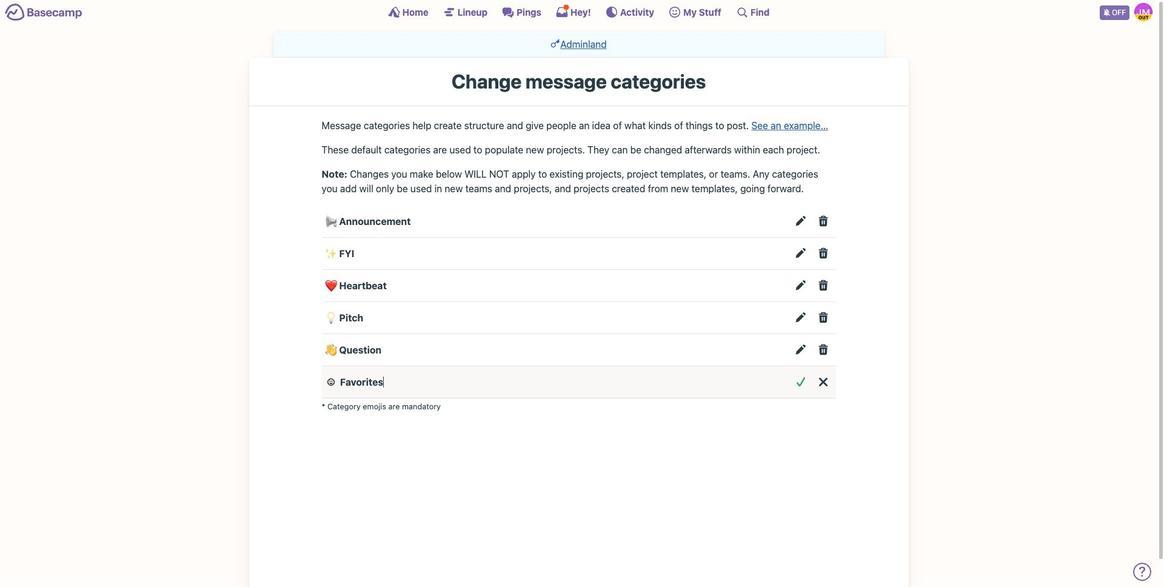 Task type: locate. For each thing, give the bounding box(es) containing it.
keyboard shortcut: ⌘ + / image
[[736, 6, 748, 18]]

None text field
[[325, 374, 338, 390]]

jer mill image
[[1135, 3, 1153, 21]]



Task type: describe. For each thing, give the bounding box(es) containing it.
Name it… text field
[[340, 374, 457, 390]]

main element
[[0, 0, 1158, 24]]

switch accounts image
[[5, 3, 82, 22]]



Task type: vqa. For each thing, say whether or not it's contained in the screenshot.
or
no



